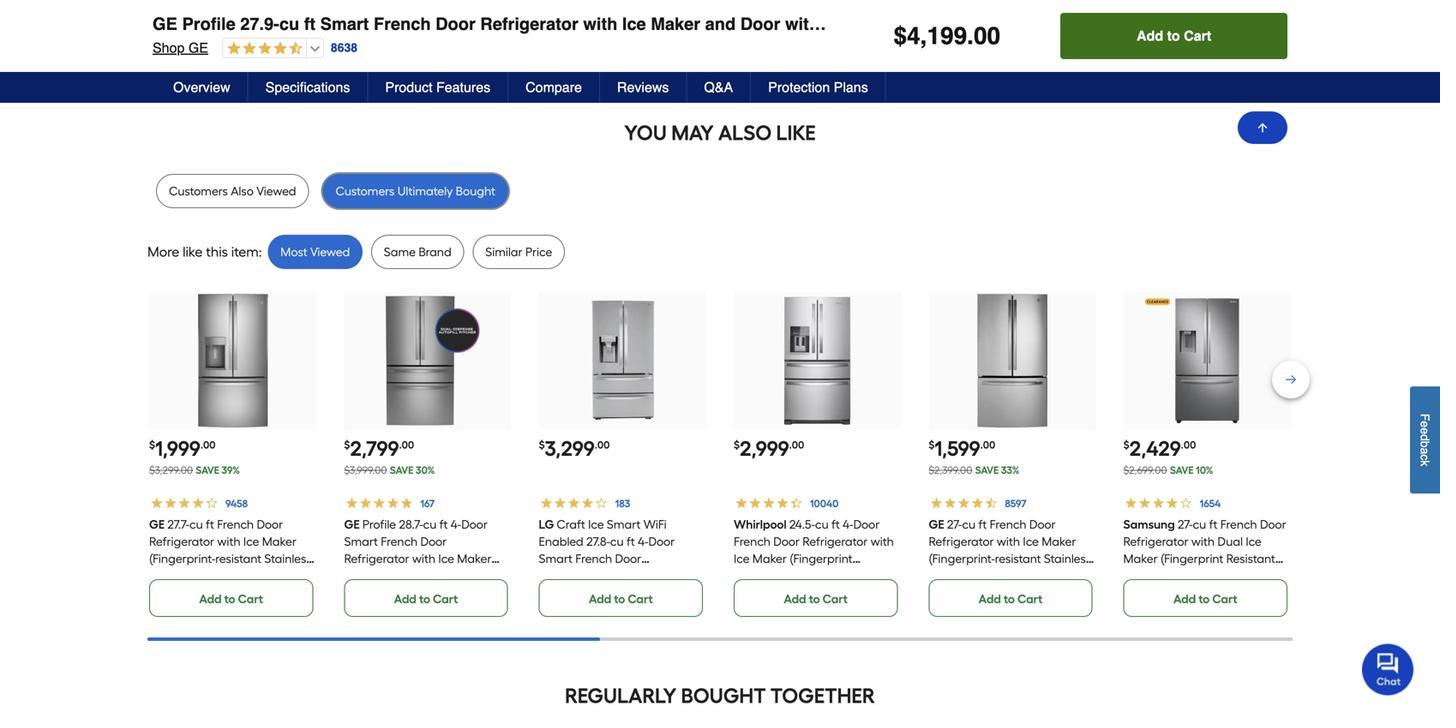 Task type: locate. For each thing, give the bounding box(es) containing it.
ge inside 1,599 list item
[[929, 517, 944, 532]]

also left like
[[718, 121, 772, 145]]

2 .00 from the left
[[399, 439, 414, 451]]

southdeep products image up the 4.5 stars image on the top left of page
[[149, 0, 317, 22]]

cart inside 1,599 list item
[[1018, 592, 1043, 607]]

save for 2,429
[[1170, 464, 1194, 477]]

customers left ultimately
[[336, 184, 395, 199]]

refrigerator down $2,399.00
[[929, 535, 994, 549]]

1 vertical spatial viewed
[[310, 245, 350, 259]]

samsung
[[1124, 517, 1175, 532]]

ge down $2,399.00
[[929, 517, 944, 532]]

1 horizontal spatial southdeep products image
[[344, 0, 511, 22]]

profile
[[182, 14, 235, 34], [362, 517, 396, 532]]

(fingerprint- inside 27.7-cu ft french door refrigerator with ice maker (fingerprint-resistant stainless steel) energy star
[[149, 552, 215, 566]]

add to cart for 27-cu ft french door refrigerator with dual ice maker (fingerprint resistant stainless steel) energy star
[[1174, 592, 1238, 607]]

ft down $2,399.00 save 33%
[[978, 517, 987, 532]]

1 add to cart list item from the left
[[149, 0, 317, 71]]

maker
[[651, 14, 700, 34], [262, 535, 296, 549], [1042, 535, 1076, 549], [457, 552, 491, 566], [752, 552, 787, 566], [1124, 552, 1158, 566], [539, 586, 573, 601]]

craft
[[557, 517, 585, 532]]

1 horizontal spatial (fingerprint
[[790, 552, 853, 566]]

add inside '1,999' list item
[[199, 592, 222, 607]]

smart down enabled
[[539, 552, 573, 566]]

star inside profile 28.7-cu ft 4-door smart french door refrigerator with ice maker (fingerprint-resistant stainless steel) energy star
[[424, 586, 451, 601]]

protection
[[768, 79, 830, 95]]

.00 inside $ 2,999 .00
[[789, 439, 804, 451]]

cart inside '1,999' list item
[[238, 592, 263, 607]]

2 add to cart list item from the left
[[1124, 0, 1291, 71]]

stainless inside 24.5-cu ft 4-door french door refrigerator with ice maker (fingerprint resistant stainless steel) energy star
[[786, 569, 833, 583]]

also
[[718, 121, 772, 145], [231, 184, 254, 199]]

.
[[967, 22, 974, 50]]

ge profile 27.9-cu ft smart french door refrigerator with ice maker and door within door (fingerprint-resistant stainless steel) energy star
[[153, 14, 1316, 34]]

0 horizontal spatial add to cart list item
[[149, 0, 317, 71]]

add to cart link for 27-cu ft french door refrigerator with ice maker (fingerprint-resistant stainless steel) energy star
[[929, 580, 1093, 617]]

most
[[281, 245, 307, 259]]

profile left 28.7-
[[362, 517, 396, 532]]

add to cart link inside the 2,799 list item
[[344, 580, 508, 617]]

energy inside craft ice smart wifi enabled 27.8-cu ft 4-door smart french door refrigerator with dual ice maker (fingerprint resistant) energy star
[[539, 603, 583, 618]]

steel)
[[1142, 14, 1189, 34], [149, 569, 179, 583], [836, 569, 866, 583], [929, 569, 958, 583], [1174, 569, 1204, 583], [344, 586, 374, 601]]

cu
[[279, 14, 299, 34], [189, 517, 203, 532], [423, 517, 436, 532], [815, 517, 829, 532], [962, 517, 975, 532], [1193, 517, 1206, 532], [610, 535, 624, 549]]

save left 10%
[[1170, 464, 1194, 477]]

2 27- from the left
[[1178, 517, 1193, 532]]

ge left 27.7-
[[149, 517, 165, 532]]

27- inside 27-cu ft french door refrigerator with ice maker (fingerprint-resistant stainless steel) energy star
[[947, 517, 962, 532]]

add to cart link for 24.5-cu ft 4-door french door refrigerator with ice maker (fingerprint resistant stainless steel) energy star
[[734, 580, 898, 617]]

2,429
[[1130, 436, 1181, 461]]

4 save from the left
[[1170, 464, 1194, 477]]

cu inside craft ice smart wifi enabled 27.8-cu ft 4-door smart french door refrigerator with dual ice maker (fingerprint resistant) energy star
[[610, 535, 624, 549]]

cu right samsung
[[1193, 517, 1206, 532]]

1 horizontal spatial dual
[[1218, 535, 1243, 549]]

$ 2,799 .00
[[344, 436, 414, 461]]

to inside 1,599 list item
[[1004, 592, 1015, 607]]

(fingerprint inside 24.5-cu ft 4-door french door refrigerator with ice maker (fingerprint resistant stainless steel) energy star
[[790, 552, 853, 566]]

ge right shop
[[188, 40, 208, 56]]

cu up the 4.5 stars image on the top left of page
[[279, 14, 299, 34]]

(fingerprint down samsung
[[1161, 552, 1224, 566]]

add
[[1137, 28, 1163, 44], [199, 46, 222, 61], [1174, 46, 1196, 61], [199, 592, 222, 607], [394, 592, 416, 607], [589, 592, 611, 607], [784, 592, 806, 607], [979, 592, 1001, 607], [1174, 592, 1196, 607]]

b
[[1418, 441, 1432, 448]]

(fingerprint down '24.5-'
[[790, 552, 853, 566]]

1 horizontal spatial customers
[[336, 184, 395, 199]]

ge down $3,999.00
[[344, 517, 360, 532]]

this
[[206, 244, 228, 260]]

french
[[374, 14, 431, 34], [217, 517, 254, 532], [990, 517, 1026, 532], [1221, 517, 1257, 532], [381, 535, 417, 549], [734, 535, 771, 549], [576, 552, 612, 566]]

1,599
[[935, 436, 980, 461]]

e up b
[[1418, 428, 1432, 434]]

add to cart link inside 1,599 list item
[[929, 580, 1093, 617]]

0 vertical spatial resistant
[[1226, 552, 1276, 566]]

add to cart list item
[[149, 0, 317, 71], [1124, 0, 1291, 71]]

add inside 3,299 list item
[[589, 592, 611, 607]]

q&a button
[[687, 72, 751, 103]]

add for 27-cu ft french door refrigerator with dual ice maker (fingerprint resistant stainless steel) energy star
[[1174, 592, 1196, 607]]

cu down $2,399.00 save 33%
[[962, 517, 975, 532]]

$ up $3,999.00
[[344, 439, 350, 451]]

1 save from the left
[[196, 464, 219, 477]]

0 horizontal spatial also
[[231, 184, 254, 199]]

resistant inside profile 28.7-cu ft 4-door smart french door refrigerator with ice maker (fingerprint-resistant stainless steel) energy star
[[410, 569, 456, 583]]

(fingerprint
[[790, 552, 853, 566], [1161, 552, 1224, 566], [576, 586, 639, 601]]

1 vertical spatial dual
[[633, 569, 658, 583]]

to inside '1,999' list item
[[224, 592, 235, 607]]

0 horizontal spatial southdeep products image
[[149, 0, 317, 22]]

save inside '1,999' list item
[[196, 464, 219, 477]]

3 .00 from the left
[[595, 439, 610, 451]]

ge inside the 2,799 list item
[[344, 517, 360, 532]]

2 horizontal spatial 4-
[[843, 517, 853, 532]]

refrigerator inside 27-cu ft french door refrigerator with dual ice maker (fingerprint resistant stainless steel) energy star
[[1124, 535, 1189, 549]]

2 southdeep products image from the left
[[344, 0, 511, 22]]

add to cart for 27-cu ft french door refrigerator with ice maker (fingerprint-resistant stainless steel) energy star
[[979, 592, 1043, 607]]

1 horizontal spatial 4-
[[638, 535, 649, 549]]

add to cart link inside 2,999 list item
[[734, 580, 898, 617]]

southdeep products image up 00
[[929, 0, 1096, 22]]

profile up shop ge
[[182, 14, 235, 34]]

(fingerprint down 27.8-
[[576, 586, 639, 601]]

customers
[[169, 184, 228, 199], [336, 184, 395, 199]]

$ up lg
[[539, 439, 545, 451]]

energy
[[1194, 14, 1266, 34], [182, 569, 226, 583], [961, 569, 1006, 583], [1206, 569, 1251, 583], [377, 586, 421, 601], [734, 586, 778, 601], [539, 603, 583, 618]]

0 vertical spatial also
[[718, 121, 772, 145]]

also up item
[[231, 184, 254, 199]]

27- inside 27-cu ft french door refrigerator with dual ice maker (fingerprint resistant stainless steel) energy star
[[1178, 517, 1193, 532]]

0 horizontal spatial (fingerprint
[[576, 586, 639, 601]]

save left 33%
[[975, 464, 999, 477]]

2 horizontal spatial (fingerprint
[[1161, 552, 1224, 566]]

27- down $2,399.00
[[947, 517, 962, 532]]

cu down 30%
[[423, 517, 436, 532]]

southdeep products image up 'product features'
[[344, 0, 511, 22]]

(fingerprint inside 27-cu ft french door refrigerator with dual ice maker (fingerprint resistant stainless steel) energy star
[[1161, 552, 1224, 566]]

5 .00 from the left
[[980, 439, 995, 451]]

list item
[[344, 0, 511, 71], [539, 0, 706, 71], [734, 0, 901, 71], [929, 0, 1096, 71]]

cu inside 27-cu ft french door refrigerator with ice maker (fingerprint-resistant stainless steel) energy star
[[962, 517, 975, 532]]

add to cart inside the 2,799 list item
[[394, 592, 458, 607]]

add to cart link for profile 28.7-cu ft 4-door smart french door refrigerator with ice maker (fingerprint-resistant stainless steel) energy star
[[344, 580, 508, 617]]

2 horizontal spatial southdeep products image
[[929, 0, 1096, 22]]

0 horizontal spatial 4-
[[451, 517, 461, 532]]

add to cart link inside 2,429 list item
[[1124, 580, 1288, 617]]

most viewed
[[281, 245, 350, 259]]

star inside craft ice smart wifi enabled 27.8-cu ft 4-door smart french door refrigerator with dual ice maker (fingerprint resistant) energy star
[[586, 603, 613, 618]]

1 horizontal spatial resistant
[[1226, 552, 1276, 566]]

$ for 2,999
[[734, 439, 740, 451]]

cu inside 24.5-cu ft 4-door french door refrigerator with ice maker (fingerprint resistant stainless steel) energy star
[[815, 517, 829, 532]]

cart inside 2,429 list item
[[1212, 592, 1238, 607]]

cart inside the 2,799 list item
[[433, 592, 458, 607]]

add to cart for 27.7-cu ft french door refrigerator with ice maker (fingerprint-resistant stainless steel) energy star
[[199, 592, 263, 607]]

1 customers from the left
[[169, 184, 228, 199]]

ft inside 27.7-cu ft french door refrigerator with ice maker (fingerprint-resistant stainless steel) energy star
[[206, 517, 214, 532]]

e
[[1418, 421, 1432, 428], [1418, 428, 1432, 434]]

add inside 1,599 list item
[[979, 592, 1001, 607]]

resistant)
[[642, 586, 694, 601]]

0 vertical spatial viewed
[[257, 184, 296, 199]]

.00
[[200, 439, 216, 451], [399, 439, 414, 451], [595, 439, 610, 451], [789, 439, 804, 451], [980, 439, 995, 451], [1181, 439, 1196, 451]]

viewed right the most
[[310, 245, 350, 259]]

dual
[[1218, 535, 1243, 549], [633, 569, 658, 583]]

0 vertical spatial dual
[[1218, 535, 1243, 549]]

energy inside 27.7-cu ft french door refrigerator with ice maker (fingerprint-resistant stainless steel) energy star
[[182, 569, 226, 583]]

add for profile 28.7-cu ft 4-door smart french door refrigerator with ice maker (fingerprint-resistant stainless steel) energy star
[[394, 592, 416, 607]]

k
[[1418, 460, 1432, 466]]

ice inside 27-cu ft french door refrigerator with ice maker (fingerprint-resistant stainless steel) energy star
[[1023, 535, 1039, 549]]

add to cart link inside '1,999' list item
[[149, 580, 313, 617]]

save inside 2,429 list item
[[1170, 464, 1194, 477]]

cart inside 2,999 list item
[[823, 592, 848, 607]]

save for 1,599
[[975, 464, 999, 477]]

$ up '$3,299.00'
[[149, 439, 155, 451]]

1 list item from the left
[[344, 0, 511, 71]]

4- right 28.7-
[[451, 517, 461, 532]]

to for 27.7-cu ft french door refrigerator with ice maker (fingerprint-resistant stainless steel) energy star
[[224, 592, 235, 607]]

24.5-
[[789, 517, 815, 532]]

ice inside 24.5-cu ft 4-door french door refrigerator with ice maker (fingerprint resistant stainless steel) energy star
[[734, 552, 750, 566]]

$ 3,299 .00
[[539, 436, 610, 461]]

$ up $2,399.00
[[929, 439, 935, 451]]

$3,299.00 save 39%
[[149, 464, 240, 477]]

4.5 stars image
[[223, 41, 303, 57]]

refrigerator down '24.5-'
[[803, 535, 868, 549]]

$3,999.00 save 30%
[[344, 464, 435, 477]]

28.7-
[[399, 517, 423, 532]]

whirlpool
[[734, 517, 787, 532]]

refrigerator down samsung
[[1124, 535, 1189, 549]]

energy inside 27-cu ft french door refrigerator with dual ice maker (fingerprint resistant stainless steel) energy star
[[1206, 569, 1251, 583]]

0 vertical spatial profile
[[182, 14, 235, 34]]

1 horizontal spatial also
[[718, 121, 772, 145]]

bought
[[456, 184, 495, 199]]

4 list item from the left
[[929, 0, 1096, 71]]

2 customers from the left
[[336, 184, 395, 199]]

$ inside $ 3,299 .00
[[539, 439, 545, 451]]

$3,299.00
[[149, 464, 193, 477]]

ft right 27.7-
[[206, 517, 214, 532]]

3 southdeep products image from the left
[[929, 0, 1096, 22]]

product features button
[[368, 72, 508, 103]]

cu down $3,299.00 save 39%
[[189, 517, 203, 532]]

0 horizontal spatial dual
[[633, 569, 658, 583]]

1 horizontal spatial 27-
[[1178, 517, 1193, 532]]

save left 39%
[[196, 464, 219, 477]]

to
[[1167, 28, 1180, 44], [224, 46, 235, 61], [1199, 46, 1210, 61], [224, 592, 235, 607], [419, 592, 430, 607], [614, 592, 625, 607], [809, 592, 820, 607], [1004, 592, 1015, 607], [1199, 592, 1210, 607]]

add for craft ice smart wifi enabled 27.8-cu ft 4-door smart french door refrigerator with dual ice maker (fingerprint resistant) energy star
[[589, 592, 611, 607]]

compare button
[[508, 72, 600, 103]]

ice
[[622, 14, 646, 34], [588, 517, 604, 532], [243, 535, 259, 549], [1023, 535, 1039, 549], [1246, 535, 1262, 549], [438, 552, 454, 566], [734, 552, 750, 566], [661, 569, 677, 583]]

to for 27-cu ft french door refrigerator with dual ice maker (fingerprint resistant stainless steel) energy star
[[1199, 592, 1210, 607]]

cu right enabled
[[610, 535, 624, 549]]

southdeep products image
[[149, 0, 317, 22], [344, 0, 511, 22], [929, 0, 1096, 22]]

cart for 27.7-cu ft french door refrigerator with ice maker (fingerprint-resistant stainless steel) energy star
[[238, 592, 263, 607]]

$ inside $ 2,429 .00
[[1124, 439, 1130, 451]]

0 horizontal spatial resistant
[[734, 569, 783, 583]]

maker inside craft ice smart wifi enabled 27.8-cu ft 4-door smart french door refrigerator with dual ice maker (fingerprint resistant) energy star
[[539, 586, 573, 601]]

refrigerator down enabled
[[539, 569, 604, 583]]

$2,399.00 save 33%
[[929, 464, 1019, 477]]

with inside 27.7-cu ft french door refrigerator with ice maker (fingerprint-resistant stainless steel) energy star
[[217, 535, 241, 549]]

refrigerator
[[480, 14, 578, 34], [149, 535, 214, 549], [803, 535, 868, 549], [929, 535, 994, 549], [1124, 535, 1189, 549], [344, 552, 409, 566], [539, 569, 604, 583]]

add to cart link inside 3,299 list item
[[539, 580, 703, 617]]

$
[[894, 22, 907, 50], [149, 439, 155, 451], [344, 439, 350, 451], [539, 439, 545, 451], [734, 439, 740, 451], [929, 439, 935, 451], [1124, 439, 1130, 451]]

french inside 27-cu ft french door refrigerator with ice maker (fingerprint-resistant stainless steel) energy star
[[990, 517, 1026, 532]]

2 save from the left
[[390, 464, 414, 477]]

smart down $3,999.00
[[344, 535, 378, 549]]

french inside 27.7-cu ft french door refrigerator with ice maker (fingerprint-resistant stainless steel) energy star
[[217, 517, 254, 532]]

$ inside $ 1,999 .00
[[149, 439, 155, 451]]

ft right 27.9-
[[304, 14, 316, 34]]

stainless inside 27.7-cu ft french door refrigerator with ice maker (fingerprint-resistant stainless steel) energy star
[[264, 552, 312, 566]]

1 e from the top
[[1418, 421, 1432, 428]]

2,999
[[740, 436, 789, 461]]

4-
[[451, 517, 461, 532], [843, 517, 853, 532], [638, 535, 649, 549]]

shop
[[153, 40, 185, 56]]

regularly bought together heading
[[147, 679, 1293, 706]]

door
[[436, 14, 476, 34], [740, 14, 780, 34], [839, 14, 879, 34], [257, 517, 283, 532], [461, 517, 487, 532], [853, 517, 880, 532], [1029, 517, 1056, 532], [1260, 517, 1287, 532], [420, 535, 447, 549], [649, 535, 675, 549], [773, 535, 800, 549], [615, 552, 642, 566]]

specifications button
[[248, 72, 368, 103]]

customers ultimately bought
[[336, 184, 495, 199]]

smart
[[320, 14, 369, 34], [607, 517, 641, 532], [344, 535, 378, 549], [539, 552, 573, 566]]

add inside the 2,799 list item
[[394, 592, 416, 607]]

chat invite button image
[[1362, 643, 1414, 696]]

to inside the 2,799 list item
[[419, 592, 430, 607]]

.00 inside $ 2,429 .00
[[1181, 439, 1196, 451]]

viewed up :
[[257, 184, 296, 199]]

1,999 list item
[[149, 292, 317, 617]]

4- right '24.5-'
[[843, 517, 853, 532]]

ft down 10%
[[1209, 517, 1218, 532]]

8638
[[331, 41, 358, 55]]

1 horizontal spatial add to cart list item
[[1124, 0, 1291, 71]]

$ for 2,429
[[1124, 439, 1130, 451]]

maker inside 27-cu ft french door refrigerator with dual ice maker (fingerprint resistant stainless steel) energy star
[[1124, 552, 1158, 566]]

.00 inside $ 3,299 .00
[[595, 439, 610, 451]]

to inside button
[[1167, 28, 1180, 44]]

e up d
[[1418, 421, 1432, 428]]

whirlpool 24.5-cu ft 4-door french door refrigerator with ice maker (fingerprint resistant stainless steel) energy star image
[[751, 294, 884, 428]]

$ up whirlpool
[[734, 439, 740, 451]]

protection plans
[[768, 79, 868, 95]]

ge inside '1,999' list item
[[149, 517, 165, 532]]

ft right '24.5-'
[[832, 517, 840, 532]]

resistant
[[1226, 552, 1276, 566], [734, 569, 783, 583]]

$ left '.'
[[894, 22, 907, 50]]

0 horizontal spatial 27-
[[947, 517, 962, 532]]

1 27- from the left
[[947, 517, 962, 532]]

cart for 24.5-cu ft 4-door french door refrigerator with ice maker (fingerprint resistant stainless steel) energy star
[[823, 592, 848, 607]]

1,999
[[155, 436, 200, 461]]

cu right whirlpool
[[815, 517, 829, 532]]

ft right 27.8-
[[627, 535, 635, 549]]

$ up $2,699.00
[[1124, 439, 1130, 451]]

.00 for 2,799
[[399, 439, 414, 451]]

:
[[259, 244, 262, 260]]

1 vertical spatial resistant
[[734, 569, 783, 583]]

.00 for 1,599
[[980, 439, 995, 451]]

cart inside button
[[1184, 28, 1211, 44]]

french inside profile 28.7-cu ft 4-door smart french door refrigerator with ice maker (fingerprint-resistant stainless steel) energy star
[[381, 535, 417, 549]]

4- down wifi
[[638, 535, 649, 549]]

0 horizontal spatial profile
[[182, 14, 235, 34]]

3 save from the left
[[975, 464, 999, 477]]

$ inside $ 2,999 .00
[[734, 439, 740, 451]]

27- right samsung
[[1178, 517, 1193, 532]]

add to cart link
[[149, 34, 313, 71], [1124, 34, 1288, 71], [149, 580, 313, 617], [344, 580, 508, 617], [539, 580, 703, 617], [734, 580, 898, 617], [929, 580, 1093, 617], [1124, 580, 1288, 617]]

1 .00 from the left
[[200, 439, 216, 451]]

$ 2,999 .00
[[734, 436, 804, 461]]

steel) inside 27-cu ft french door refrigerator with ice maker (fingerprint-resistant stainless steel) energy star
[[929, 569, 958, 583]]

refrigerator down 28.7-
[[344, 552, 409, 566]]

d
[[1418, 434, 1432, 441]]

add to cart inside '1,999' list item
[[199, 592, 263, 607]]

save left 30%
[[390, 464, 414, 477]]

add to cart link for 27-cu ft french door refrigerator with dual ice maker (fingerprint resistant stainless steel) energy star
[[1124, 580, 1288, 617]]

1 vertical spatial profile
[[362, 517, 396, 532]]

brand
[[419, 245, 452, 259]]

to inside 3,299 list item
[[614, 592, 625, 607]]

f e e d b a c k
[[1418, 414, 1432, 466]]

.00 inside $ 1,999 .00
[[200, 439, 216, 451]]

add to cart inside 2,429 list item
[[1174, 592, 1238, 607]]

ge 27.7-cu ft french door refrigerator with ice maker (fingerprint-resistant stainless steel) energy star image
[[166, 294, 300, 428]]

1 horizontal spatial profile
[[362, 517, 396, 532]]

stainless
[[1062, 14, 1138, 34], [264, 552, 312, 566], [1044, 552, 1091, 566], [459, 569, 507, 583], [786, 569, 833, 583], [1124, 569, 1171, 583]]

6 .00 from the left
[[1181, 439, 1196, 451]]

0 horizontal spatial customers
[[169, 184, 228, 199]]

(fingerprint- inside 27-cu ft french door refrigerator with ice maker (fingerprint-resistant stainless steel) energy star
[[929, 552, 995, 566]]

refrigerator down 27.7-
[[149, 535, 214, 549]]

4 .00 from the left
[[789, 439, 804, 451]]

cart inside 3,299 list item
[[628, 592, 653, 607]]

save inside 1,599 list item
[[975, 464, 999, 477]]

ft right 28.7-
[[439, 517, 448, 532]]

customers up like
[[169, 184, 228, 199]]

add to cart inside 3,299 list item
[[589, 592, 653, 607]]

refrigerator inside profile 28.7-cu ft 4-door smart french door refrigerator with ice maker (fingerprint-resistant stainless steel) energy star
[[344, 552, 409, 566]]

maker inside 27-cu ft french door refrigerator with ice maker (fingerprint-resistant stainless steel) energy star
[[1042, 535, 1076, 549]]



Task type: describe. For each thing, give the bounding box(es) containing it.
french inside 27-cu ft french door refrigerator with dual ice maker (fingerprint resistant stainless steel) energy star
[[1221, 517, 1257, 532]]

27- for 2,429
[[1178, 517, 1193, 532]]

more like this item :
[[147, 244, 262, 260]]

refrigerator inside 24.5-cu ft 4-door french door refrigerator with ice maker (fingerprint resistant stainless steel) energy star
[[803, 535, 868, 549]]

.00 for 2,429
[[1181, 439, 1196, 451]]

specifications
[[265, 79, 350, 95]]

you
[[624, 121, 667, 145]]

product features
[[385, 79, 490, 95]]

same
[[384, 245, 416, 259]]

add to cart for 24.5-cu ft 4-door french door refrigerator with ice maker (fingerprint resistant stainless steel) energy star
[[784, 592, 848, 607]]

door inside 27-cu ft french door refrigerator with ice maker (fingerprint-resistant stainless steel) energy star
[[1029, 517, 1056, 532]]

c
[[1418, 454, 1432, 460]]

(fingerprint- inside profile 28.7-cu ft 4-door smart french door refrigerator with ice maker (fingerprint-resistant stainless steel) energy star
[[344, 569, 410, 583]]

customers for customers also viewed
[[336, 184, 395, 199]]

add to cart inside button
[[1137, 28, 1211, 44]]

resistant inside 27-cu ft french door refrigerator with ice maker (fingerprint-resistant stainless steel) energy star
[[995, 552, 1041, 566]]

4- inside 24.5-cu ft 4-door french door refrigerator with ice maker (fingerprint resistant stainless steel) energy star
[[843, 517, 853, 532]]

ft inside craft ice smart wifi enabled 27.8-cu ft 4-door smart french door refrigerator with dual ice maker (fingerprint resistant) energy star
[[627, 535, 635, 549]]

add to cart for craft ice smart wifi enabled 27.8-cu ft 4-door smart french door refrigerator with dual ice maker (fingerprint resistant) energy star
[[589, 592, 653, 607]]

refrigerator up compare on the left top of page
[[480, 14, 578, 34]]

30%
[[416, 464, 435, 477]]

39%
[[222, 464, 240, 477]]

craft ice smart wifi enabled 27.8-cu ft 4-door smart french door refrigerator with dual ice maker (fingerprint resistant) energy star
[[539, 517, 694, 618]]

q&a
[[704, 79, 733, 95]]

item
[[231, 244, 259, 260]]

24.5-cu ft 4-door french door refrigerator with ice maker (fingerprint resistant stainless steel) energy star
[[734, 517, 894, 601]]

2,999 list item
[[734, 292, 901, 617]]

resistant inside 27.7-cu ft french door refrigerator with ice maker (fingerprint-resistant stainless steel) energy star
[[215, 552, 261, 566]]

cart for 27-cu ft french door refrigerator with ice maker (fingerprint-resistant stainless steel) energy star
[[1018, 592, 1043, 607]]

steel) inside 27-cu ft french door refrigerator with dual ice maker (fingerprint resistant stainless steel) energy star
[[1174, 569, 1204, 583]]

$3,999.00
[[344, 464, 387, 477]]

3 list item from the left
[[734, 0, 901, 71]]

stainless inside profile 28.7-cu ft 4-door smart french door refrigerator with ice maker (fingerprint-resistant stainless steel) energy star
[[459, 569, 507, 583]]

cart for craft ice smart wifi enabled 27.8-cu ft 4-door smart french door refrigerator with dual ice maker (fingerprint resistant) energy star
[[628, 592, 653, 607]]

10%
[[1196, 464, 1213, 477]]

like
[[183, 244, 203, 260]]

$ 4,199 . 00
[[894, 22, 1000, 50]]

2 e from the top
[[1418, 428, 1432, 434]]

ice inside 27-cu ft french door refrigerator with dual ice maker (fingerprint resistant stainless steel) energy star
[[1246, 535, 1262, 549]]

smart inside profile 28.7-cu ft 4-door smart french door refrigerator with ice maker (fingerprint-resistant stainless steel) energy star
[[344, 535, 378, 549]]

add for 27-cu ft french door refrigerator with ice maker (fingerprint-resistant stainless steel) energy star
[[979, 592, 1001, 607]]

shop ge
[[153, 40, 208, 56]]

.00 for 2,999
[[789, 439, 804, 451]]

customers also viewed
[[169, 184, 296, 199]]

smart up 8638
[[320, 14, 369, 34]]

energy inside 27-cu ft french door refrigerator with ice maker (fingerprint-resistant stainless steel) energy star
[[961, 569, 1006, 583]]

1 horizontal spatial viewed
[[310, 245, 350, 259]]

french inside 24.5-cu ft 4-door french door refrigerator with ice maker (fingerprint resistant stainless steel) energy star
[[734, 535, 771, 549]]

ge up shop
[[153, 14, 177, 34]]

you may also like
[[624, 121, 816, 145]]

ultimately
[[398, 184, 453, 199]]

dual inside 27-cu ft french door refrigerator with dual ice maker (fingerprint resistant stainless steel) energy star
[[1218, 535, 1243, 549]]

resistant inside 24.5-cu ft 4-door french door refrigerator with ice maker (fingerprint resistant stainless steel) energy star
[[734, 569, 783, 583]]

$2,699.00 save 10%
[[1124, 464, 1213, 477]]

profile inside profile 28.7-cu ft 4-door smart french door refrigerator with ice maker (fingerprint-resistant stainless steel) energy star
[[362, 517, 396, 532]]

compare
[[526, 79, 582, 95]]

stainless inside 27-cu ft french door refrigerator with ice maker (fingerprint-resistant stainless steel) energy star
[[1044, 552, 1091, 566]]

to for craft ice smart wifi enabled 27.8-cu ft 4-door smart french door refrigerator with dual ice maker (fingerprint resistant) energy star
[[614, 592, 625, 607]]

maker inside 24.5-cu ft 4-door french door refrigerator with ice maker (fingerprint resistant stainless steel) energy star
[[752, 552, 787, 566]]

reviews button
[[600, 72, 687, 103]]

27.9-
[[240, 14, 279, 34]]

(fingerprint inside craft ice smart wifi enabled 27.8-cu ft 4-door smart french door refrigerator with dual ice maker (fingerprint resistant) energy star
[[576, 586, 639, 601]]

add to cart for profile 28.7-cu ft 4-door smart french door refrigerator with ice maker (fingerprint-resistant stainless steel) energy star
[[394, 592, 458, 607]]

steel) inside 24.5-cu ft 4-door french door refrigerator with ice maker (fingerprint resistant stainless steel) energy star
[[836, 569, 866, 583]]

protection plans button
[[751, 72, 886, 103]]

add for 27.7-cu ft french door refrigerator with ice maker (fingerprint-resistant stainless steel) energy star
[[199, 592, 222, 607]]

27- for 1,599
[[947, 517, 962, 532]]

within
[[785, 14, 835, 34]]

ft inside 27-cu ft french door refrigerator with dual ice maker (fingerprint resistant stainless steel) energy star
[[1209, 517, 1218, 532]]

energy inside profile 28.7-cu ft 4-door smart french door refrigerator with ice maker (fingerprint-resistant stainless steel) energy star
[[377, 586, 421, 601]]

more
[[147, 244, 179, 260]]

price
[[525, 245, 552, 259]]

similar price
[[485, 245, 552, 259]]

french inside craft ice smart wifi enabled 27.8-cu ft 4-door smart french door refrigerator with dual ice maker (fingerprint resistant) energy star
[[576, 552, 612, 566]]

cart for profile 28.7-cu ft 4-door smart french door refrigerator with ice maker (fingerprint-resistant stainless steel) energy star
[[433, 592, 458, 607]]

ft inside profile 28.7-cu ft 4-door smart french door refrigerator with ice maker (fingerprint-resistant stainless steel) energy star
[[439, 517, 448, 532]]

ge for 1,599
[[929, 517, 944, 532]]

ice inside 27.7-cu ft french door refrigerator with ice maker (fingerprint-resistant stainless steel) energy star
[[243, 535, 259, 549]]

wifi
[[644, 517, 667, 532]]

product
[[385, 79, 433, 95]]

refrigerator inside craft ice smart wifi enabled 27.8-cu ft 4-door smart french door refrigerator with dual ice maker (fingerprint resistant) energy star
[[539, 569, 604, 583]]

2,429 list item
[[1124, 292, 1291, 617]]

star inside 24.5-cu ft 4-door french door refrigerator with ice maker (fingerprint resistant stainless steel) energy star
[[781, 586, 808, 601]]

$ for 4,199
[[894, 22, 907, 50]]

a
[[1418, 448, 1432, 454]]

4- inside craft ice smart wifi enabled 27.8-cu ft 4-door smart french door refrigerator with dual ice maker (fingerprint resistant) energy star
[[638, 535, 649, 549]]

with inside 27-cu ft french door refrigerator with dual ice maker (fingerprint resistant stainless steel) energy star
[[1192, 535, 1215, 549]]

2 list item from the left
[[539, 0, 706, 71]]

dual inside craft ice smart wifi enabled 27.8-cu ft 4-door smart french door refrigerator with dual ice maker (fingerprint resistant) energy star
[[633, 569, 658, 583]]

steel) inside profile 28.7-cu ft 4-door smart french door refrigerator with ice maker (fingerprint-resistant stainless steel) energy star
[[344, 586, 374, 601]]

lg craft ice smart wifi enabled 27.8-cu ft 4-door smart french door refrigerator with dual ice maker (fingerprint resistant) energy star image
[[556, 294, 690, 428]]

2,799
[[350, 436, 399, 461]]

4- inside profile 28.7-cu ft 4-door smart french door refrigerator with ice maker (fingerprint-resistant stainless steel) energy star
[[451, 517, 461, 532]]

27-cu ft french door refrigerator with ice maker (fingerprint-resistant stainless steel) energy star
[[929, 517, 1091, 583]]

2,799 list item
[[344, 292, 511, 617]]

27.8-
[[587, 535, 610, 549]]

$2,699.00
[[1124, 464, 1167, 477]]

to for 27-cu ft french door refrigerator with ice maker (fingerprint-resistant stainless steel) energy star
[[1004, 592, 1015, 607]]

similar
[[485, 245, 522, 259]]

.00 for 1,999
[[200, 439, 216, 451]]

customers for you may also like
[[169, 184, 228, 199]]

4,199
[[907, 22, 967, 50]]

star inside 27-cu ft french door refrigerator with dual ice maker (fingerprint resistant stainless steel) energy star
[[1254, 569, 1281, 583]]

$ for 1,999
[[149, 439, 155, 451]]

cu inside 27.7-cu ft french door refrigerator with ice maker (fingerprint-resistant stainless steel) energy star
[[189, 517, 203, 532]]

f
[[1418, 414, 1432, 421]]

27.7-
[[167, 517, 189, 532]]

f e e d b a c k button
[[1410, 386, 1440, 494]]

1 vertical spatial also
[[231, 184, 254, 199]]

may
[[671, 121, 714, 145]]

resistant inside 27-cu ft french door refrigerator with dual ice maker (fingerprint resistant stainless steel) energy star
[[1226, 552, 1276, 566]]

0 horizontal spatial viewed
[[257, 184, 296, 199]]

stainless inside 27-cu ft french door refrigerator with dual ice maker (fingerprint resistant stainless steel) energy star
[[1124, 569, 1171, 583]]

add to cart link for craft ice smart wifi enabled 27.8-cu ft 4-door smart french door refrigerator with dual ice maker (fingerprint resistant) energy star
[[539, 580, 703, 617]]

profile 28.7-cu ft 4-door smart french door refrigerator with ice maker (fingerprint-resistant stainless steel) energy star
[[344, 517, 507, 601]]

ft inside 24.5-cu ft 4-door french door refrigerator with ice maker (fingerprint resistant stainless steel) energy star
[[832, 517, 840, 532]]

samsung 27-cu ft french door refrigerator with dual ice maker (fingerprint resistant stainless steel) energy star image
[[1140, 294, 1274, 428]]

cu inside profile 28.7-cu ft 4-door smart french door refrigerator with ice maker (fingerprint-resistant stainless steel) energy star
[[423, 517, 436, 532]]

refrigerator inside 27-cu ft french door refrigerator with ice maker (fingerprint-resistant stainless steel) energy star
[[929, 535, 994, 549]]

00
[[974, 22, 1000, 50]]

ge profile 28.7-cu ft 4-door smart french door refrigerator with ice maker (fingerprint-resistant stainless steel) energy star image
[[361, 294, 495, 428]]

overview button
[[156, 72, 248, 103]]

save for 1,999
[[196, 464, 219, 477]]

features
[[436, 79, 490, 95]]

star inside 27-cu ft french door refrigerator with ice maker (fingerprint-resistant stainless steel) energy star
[[1008, 569, 1036, 583]]

plans
[[834, 79, 868, 95]]

3,299 list item
[[539, 292, 706, 618]]

with inside 24.5-cu ft 4-door french door refrigerator with ice maker (fingerprint resistant stainless steel) energy star
[[871, 535, 894, 549]]

save for 2,799
[[390, 464, 414, 477]]

.00 for 3,299
[[595, 439, 610, 451]]

lg
[[539, 517, 554, 532]]

ge 27-cu ft french door refrigerator with ice maker (fingerprint-resistant stainless steel) energy star image
[[945, 294, 1079, 428]]

with inside craft ice smart wifi enabled 27.8-cu ft 4-door smart french door refrigerator with dual ice maker (fingerprint resistant) energy star
[[607, 569, 630, 583]]

$ for 1,599
[[929, 439, 935, 451]]

1,599 list item
[[929, 292, 1096, 617]]

enabled
[[539, 535, 584, 549]]

add inside button
[[1137, 28, 1163, 44]]

27-cu ft french door refrigerator with dual ice maker (fingerprint resistant stainless steel) energy star
[[1124, 517, 1287, 583]]

to for 24.5-cu ft 4-door french door refrigerator with ice maker (fingerprint resistant stainless steel) energy star
[[809, 592, 820, 607]]

cart for 27-cu ft french door refrigerator with dual ice maker (fingerprint resistant stainless steel) energy star
[[1212, 592, 1238, 607]]

ge for 1,999
[[149, 517, 165, 532]]

star inside 27.7-cu ft french door refrigerator with ice maker (fingerprint-resistant stainless steel) energy star
[[229, 569, 256, 583]]

overview
[[173, 79, 230, 95]]

to for profile 28.7-cu ft 4-door smart french door refrigerator with ice maker (fingerprint-resistant stainless steel) energy star
[[419, 592, 430, 607]]

maker inside 27.7-cu ft french door refrigerator with ice maker (fingerprint-resistant stainless steel) energy star
[[262, 535, 296, 549]]

steel) inside 27.7-cu ft french door refrigerator with ice maker (fingerprint-resistant stainless steel) energy star
[[149, 569, 179, 583]]

arrow up image
[[1256, 121, 1270, 135]]

reviews
[[617, 79, 669, 95]]

ice inside profile 28.7-cu ft 4-door smart french door refrigerator with ice maker (fingerprint-resistant stainless steel) energy star
[[438, 552, 454, 566]]

$2,399.00
[[929, 464, 972, 477]]

with inside profile 28.7-cu ft 4-door smart french door refrigerator with ice maker (fingerprint-resistant stainless steel) energy star
[[412, 552, 435, 566]]

cu inside 27-cu ft french door refrigerator with dual ice maker (fingerprint resistant stainless steel) energy star
[[1193, 517, 1206, 532]]

33%
[[1001, 464, 1019, 477]]

$ 1,999 .00
[[149, 436, 216, 461]]

same brand
[[384, 245, 452, 259]]

smart up 27.8-
[[607, 517, 641, 532]]

and
[[705, 14, 736, 34]]

add for 24.5-cu ft 4-door french door refrigerator with ice maker (fingerprint resistant stainless steel) energy star
[[784, 592, 806, 607]]

door inside 27-cu ft french door refrigerator with dual ice maker (fingerprint resistant stainless steel) energy star
[[1260, 517, 1287, 532]]

door inside 27.7-cu ft french door refrigerator with ice maker (fingerprint-resistant stainless steel) energy star
[[257, 517, 283, 532]]

ge for 2,799
[[344, 517, 360, 532]]

refrigerator inside 27.7-cu ft french door refrigerator with ice maker (fingerprint-resistant stainless steel) energy star
[[149, 535, 214, 549]]

maker inside profile 28.7-cu ft 4-door smart french door refrigerator with ice maker (fingerprint-resistant stainless steel) energy star
[[457, 552, 491, 566]]

ft inside 27-cu ft french door refrigerator with ice maker (fingerprint-resistant stainless steel) energy star
[[978, 517, 987, 532]]

add to cart link for 27.7-cu ft french door refrigerator with ice maker (fingerprint-resistant stainless steel) energy star
[[149, 580, 313, 617]]

add to cart button
[[1061, 13, 1288, 59]]

1 southdeep products image from the left
[[149, 0, 317, 22]]

$ 2,429 .00
[[1124, 436, 1196, 461]]

$ 1,599 .00
[[929, 436, 995, 461]]

$ for 2,799
[[344, 439, 350, 451]]

27.7-cu ft french door refrigerator with ice maker (fingerprint-resistant stainless steel) energy star
[[149, 517, 312, 583]]

with inside 27-cu ft french door refrigerator with ice maker (fingerprint-resistant stainless steel) energy star
[[997, 535, 1020, 549]]

3,299
[[545, 436, 595, 461]]

energy inside 24.5-cu ft 4-door french door refrigerator with ice maker (fingerprint resistant stainless steel) energy star
[[734, 586, 778, 601]]

$ for 3,299
[[539, 439, 545, 451]]



Task type: vqa. For each thing, say whether or not it's contained in the screenshot.


